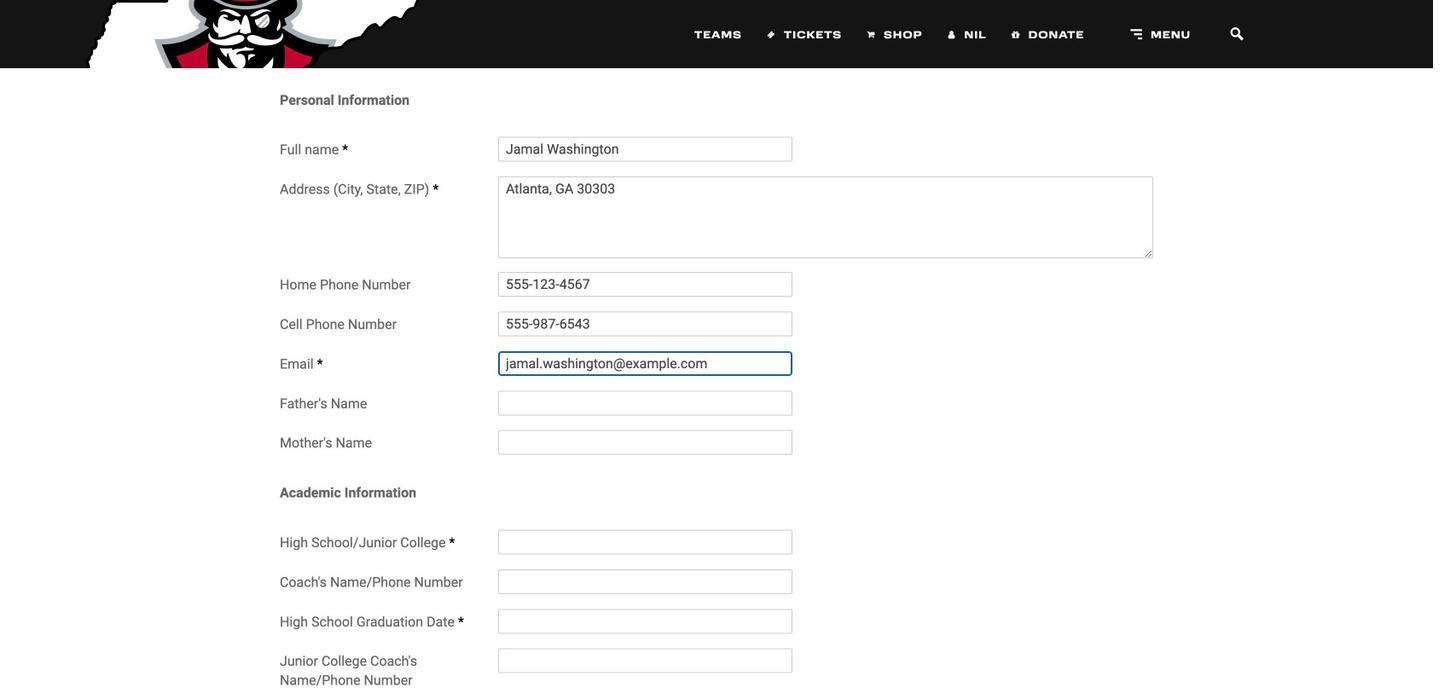 Task type: describe. For each thing, give the bounding box(es) containing it.
austin peay image
[[76, 0, 427, 77]]



Task type: locate. For each thing, give the bounding box(es) containing it.
None search field
[[1212, 0, 1264, 68]]

None text field
[[498, 137, 793, 162], [498, 177, 1154, 259], [498, 431, 793, 455], [498, 530, 793, 555], [498, 609, 793, 634], [498, 649, 793, 674], [498, 137, 793, 162], [498, 177, 1154, 259], [498, 431, 793, 455], [498, 530, 793, 555], [498, 609, 793, 634], [498, 649, 793, 674]]

toggle search form image
[[1223, 24, 1252, 45]]

None text field
[[498, 272, 793, 297], [498, 312, 793, 337], [498, 351, 793, 376], [498, 391, 793, 416], [498, 570, 793, 595], [498, 272, 793, 297], [498, 312, 793, 337], [498, 351, 793, 376], [498, 391, 793, 416], [498, 570, 793, 595]]



